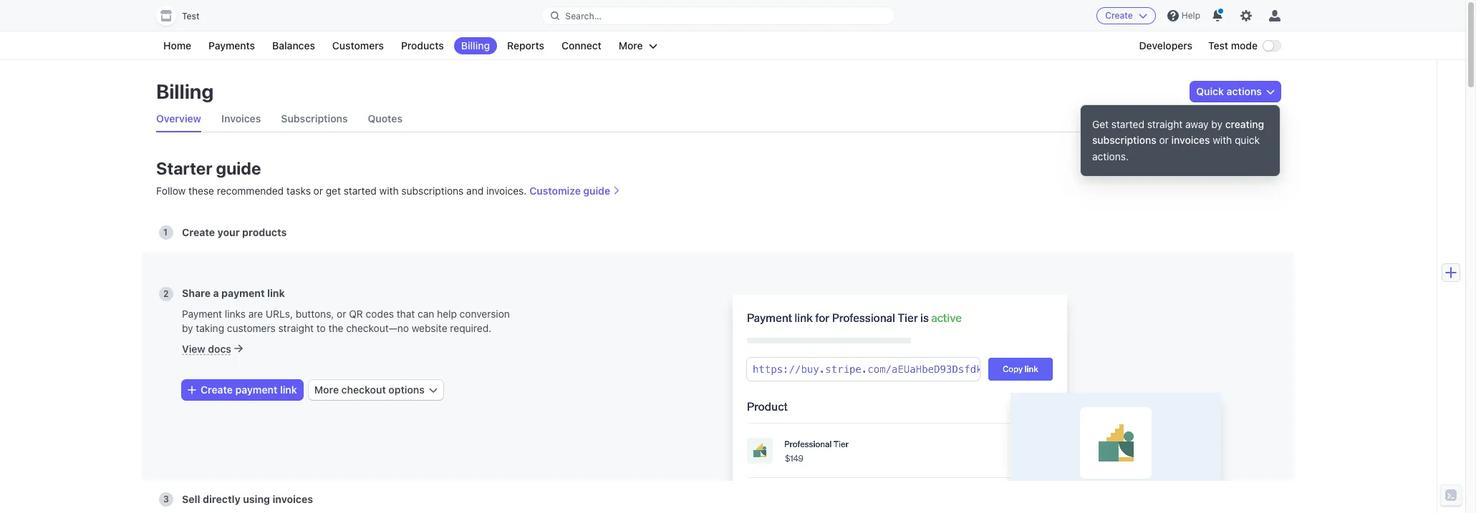 Task type: describe. For each thing, give the bounding box(es) containing it.
quotes
[[368, 112, 403, 125]]

more checkout options button
[[309, 381, 443, 401]]

create for create payment link
[[201, 384, 233, 397]]

customers link
[[325, 37, 391, 54]]

quotes link
[[368, 106, 403, 132]]

your
[[218, 226, 240, 239]]

by inside payment links are urls, buttons, or qr codes that can help conversion by taking customers straight to the checkout—no website required.
[[182, 322, 193, 335]]

buttons,
[[296, 308, 334, 320]]

payment links are urls, buttons, or qr codes that can help conversion by taking customers straight to the checkout—no website required.
[[182, 308, 510, 335]]

developers link
[[1132, 37, 1200, 54]]

create button
[[1097, 7, 1156, 24]]

invoices.
[[486, 185, 527, 197]]

directly
[[203, 494, 241, 506]]

follow
[[156, 185, 186, 197]]

customize guide
[[530, 185, 611, 197]]

tasks
[[287, 185, 311, 197]]

customize guide link
[[530, 185, 621, 197]]

home link
[[156, 37, 199, 54]]

more checkout options
[[314, 384, 425, 397]]

checkout inside more checkout options button
[[342, 384, 386, 397]]

codes
[[366, 308, 394, 320]]

can
[[418, 308, 434, 320]]

reports
[[507, 39, 545, 52]]

0 vertical spatial billing
[[461, 39, 490, 52]]

invoices link
[[221, 106, 261, 132]]

help
[[1182, 10, 1201, 21]]

actions.
[[1093, 150, 1129, 162]]

customize
[[530, 185, 581, 197]]

online
[[231, 263, 261, 275]]

an
[[216, 263, 228, 275]]

recommended
[[217, 185, 284, 197]]

help button
[[1162, 4, 1207, 27]]

home
[[163, 39, 191, 52]]

links
[[225, 308, 246, 320]]

with inside with quick actions.
[[1213, 134, 1233, 146]]

these
[[189, 185, 214, 197]]

quick
[[1197, 85, 1225, 97]]

guide for customize guide
[[584, 185, 611, 197]]

notifications image
[[1212, 10, 1224, 21]]

create for create
[[1106, 10, 1133, 21]]

billing link
[[454, 37, 497, 54]]

0 horizontal spatial started
[[344, 185, 377, 197]]

guide for starter guide
[[216, 158, 261, 178]]

conversion
[[460, 308, 510, 320]]

actions
[[1227, 85, 1263, 97]]

products
[[242, 226, 287, 239]]

set
[[182, 263, 199, 275]]

0 vertical spatial invoices
[[1172, 134, 1211, 146]]

search…
[[566, 10, 602, 21]]

0 vertical spatial link
[[267, 287, 285, 300]]

options
[[389, 384, 425, 397]]

Search… search field
[[543, 7, 895, 25]]

0 vertical spatial or
[[1160, 134, 1169, 146]]

test for test
[[182, 11, 200, 21]]

are
[[248, 308, 263, 320]]

1 horizontal spatial started
[[1112, 118, 1145, 130]]

quick
[[1235, 134, 1260, 146]]

test button
[[156, 6, 214, 26]]

test mode
[[1209, 39, 1258, 52]]

get
[[326, 185, 341, 197]]

customers
[[227, 322, 276, 335]]

1 vertical spatial payment
[[235, 384, 278, 397]]

required.
[[450, 322, 492, 335]]

sell directly using invoices
[[182, 494, 313, 506]]

using
[[243, 494, 270, 506]]

balances link
[[265, 37, 322, 54]]

a
[[213, 287, 219, 300]]

to
[[317, 322, 326, 335]]

developers
[[1140, 39, 1193, 52]]

website
[[412, 322, 448, 335]]

get started straight away by
[[1093, 118, 1226, 130]]

mode
[[1232, 39, 1258, 52]]

overview
[[156, 112, 201, 125]]

payment
[[182, 308, 222, 320]]

more button
[[612, 37, 665, 54]]



Task type: vqa. For each thing, say whether or not it's contained in the screenshot.
CREATE related to Create your products
yes



Task type: locate. For each thing, give the bounding box(es) containing it.
0 vertical spatial test
[[182, 11, 200, 21]]

invoices right using
[[273, 494, 313, 506]]

payments
[[209, 39, 255, 52]]

more for more checkout options
[[314, 384, 339, 397]]

0 horizontal spatial test
[[182, 11, 200, 21]]

3
[[163, 494, 169, 505]]

1 vertical spatial more
[[314, 384, 339, 397]]

share
[[182, 287, 211, 300]]

1 vertical spatial billing
[[156, 80, 214, 103]]

straight down urls,
[[278, 322, 314, 335]]

overview link
[[156, 106, 201, 132]]

create your products
[[182, 226, 287, 239]]

guide
[[216, 158, 261, 178], [584, 185, 611, 197]]

1 vertical spatial straight
[[278, 322, 314, 335]]

subscriptions up the actions.
[[1093, 134, 1157, 146]]

checkout inside set up an online checkout dropdown button
[[263, 263, 309, 275]]

view docs link
[[182, 343, 243, 355]]

more right connect
[[619, 39, 643, 52]]

1 horizontal spatial billing
[[461, 39, 490, 52]]

payment
[[222, 287, 265, 300], [235, 384, 278, 397]]

create for create your products
[[182, 226, 215, 239]]

straight inside payment links are urls, buttons, or qr codes that can help conversion by taking customers straight to the checkout—no website required.
[[278, 322, 314, 335]]

0 vertical spatial started
[[1112, 118, 1145, 130]]

straight up or invoices
[[1148, 118, 1183, 130]]

create payment link link
[[182, 381, 303, 401]]

0 vertical spatial checkout
[[263, 263, 309, 275]]

or left the get
[[314, 185, 323, 197]]

subscriptions
[[1093, 134, 1157, 146], [402, 185, 464, 197]]

with right the get
[[379, 185, 399, 197]]

payment down view docs link
[[235, 384, 278, 397]]

more inside "button"
[[619, 39, 643, 52]]

invoices
[[221, 112, 261, 125]]

test up home
[[182, 11, 200, 21]]

checkout right the "online"
[[263, 263, 309, 275]]

0 horizontal spatial billing
[[156, 80, 214, 103]]

1 horizontal spatial invoices
[[1172, 134, 1211, 146]]

guide up recommended
[[216, 158, 261, 178]]

0 vertical spatial straight
[[1148, 118, 1183, 130]]

by
[[1212, 118, 1223, 130], [182, 322, 193, 335]]

set up an online checkout
[[182, 263, 309, 275]]

with left quick
[[1213, 134, 1233, 146]]

reports link
[[500, 37, 552, 54]]

started right get
[[1112, 118, 1145, 130]]

follow these recommended tasks or get started with subscriptions and invoices.
[[156, 185, 527, 197]]

more
[[619, 39, 643, 52], [314, 384, 339, 397]]

with quick actions.
[[1093, 134, 1260, 162]]

connect link
[[555, 37, 609, 54]]

away
[[1186, 118, 1209, 130]]

1 vertical spatial or
[[314, 185, 323, 197]]

0 horizontal spatial or
[[314, 185, 323, 197]]

and
[[467, 185, 484, 197]]

Search… text field
[[543, 7, 895, 25]]

2 horizontal spatial or
[[1160, 134, 1169, 146]]

creating subscriptions
[[1093, 118, 1265, 146]]

billing up overview
[[156, 80, 214, 103]]

taking
[[196, 322, 224, 335]]

0 vertical spatial guide
[[216, 158, 261, 178]]

0 vertical spatial more
[[619, 39, 643, 52]]

1 vertical spatial guide
[[584, 185, 611, 197]]

1 vertical spatial subscriptions
[[402, 185, 464, 197]]

started right the get
[[344, 185, 377, 197]]

0 vertical spatial subscriptions
[[1093, 134, 1157, 146]]

1 horizontal spatial checkout
[[342, 384, 386, 397]]

1 horizontal spatial more
[[619, 39, 643, 52]]

0 horizontal spatial guide
[[216, 158, 261, 178]]

2
[[163, 289, 169, 300]]

0 vertical spatial create
[[1106, 10, 1133, 21]]

up
[[201, 263, 214, 275]]

0 vertical spatial payment
[[222, 287, 265, 300]]

straight
[[1148, 118, 1183, 130], [278, 322, 314, 335]]

create left your
[[182, 226, 215, 239]]

1 horizontal spatial straight
[[1148, 118, 1183, 130]]

checkout left options
[[342, 384, 386, 397]]

link
[[267, 287, 285, 300], [280, 384, 297, 397]]

subscriptions
[[281, 112, 348, 125]]

test for test mode
[[1209, 39, 1229, 52]]

0 horizontal spatial more
[[314, 384, 339, 397]]

0 horizontal spatial checkout
[[263, 263, 309, 275]]

with
[[1213, 134, 1233, 146], [379, 185, 399, 197]]

share a payment link
[[182, 287, 285, 300]]

1 horizontal spatial by
[[1212, 118, 1223, 130]]

sell
[[182, 494, 200, 506]]

1 vertical spatial started
[[344, 185, 377, 197]]

customers
[[332, 39, 384, 52]]

1 vertical spatial by
[[182, 322, 193, 335]]

guide right customize
[[584, 185, 611, 197]]

payments link
[[201, 37, 262, 54]]

or down get started straight away by
[[1160, 134, 1169, 146]]

1 horizontal spatial guide
[[584, 185, 611, 197]]

1 horizontal spatial subscriptions
[[1093, 134, 1157, 146]]

or inside payment links are urls, buttons, or qr codes that can help conversion by taking customers straight to the checkout—no website required.
[[337, 308, 346, 320]]

quick actions
[[1197, 85, 1263, 97]]

0 horizontal spatial invoices
[[273, 494, 313, 506]]

billing left reports on the left of page
[[461, 39, 490, 52]]

0 horizontal spatial straight
[[278, 322, 314, 335]]

link inside create payment link link
[[280, 384, 297, 397]]

test
[[182, 11, 200, 21], [1209, 39, 1229, 52]]

create down docs
[[201, 384, 233, 397]]

1
[[163, 227, 168, 238]]

more down to
[[314, 384, 339, 397]]

docs
[[208, 343, 231, 355]]

tab list
[[156, 106, 1281, 133]]

or invoices
[[1157, 134, 1211, 146]]

subscriptions link
[[281, 106, 348, 132]]

or left qr
[[337, 308, 346, 320]]

products
[[401, 39, 444, 52]]

0 vertical spatial with
[[1213, 134, 1233, 146]]

connect
[[562, 39, 602, 52]]

more for more
[[619, 39, 643, 52]]

test left mode
[[1209, 39, 1229, 52]]

1 horizontal spatial test
[[1209, 39, 1229, 52]]

0 horizontal spatial subscriptions
[[402, 185, 464, 197]]

balances
[[272, 39, 315, 52]]

set up an online checkout button
[[159, 252, 1278, 287]]

create inside button
[[1106, 10, 1133, 21]]

create up developers link
[[1106, 10, 1133, 21]]

1 vertical spatial invoices
[[273, 494, 313, 506]]

more inside button
[[314, 384, 339, 397]]

creating
[[1226, 118, 1265, 130]]

1 vertical spatial checkout
[[342, 384, 386, 397]]

by down 'payment'
[[182, 322, 193, 335]]

starter
[[156, 158, 212, 178]]

get
[[1093, 118, 1109, 130]]

tab list containing overview
[[156, 106, 1281, 133]]

the
[[329, 322, 344, 335]]

0 horizontal spatial by
[[182, 322, 193, 335]]

products link
[[394, 37, 451, 54]]

2 vertical spatial or
[[337, 308, 346, 320]]

subscriptions inside creating subscriptions
[[1093, 134, 1157, 146]]

2 vertical spatial create
[[201, 384, 233, 397]]

1 vertical spatial with
[[379, 185, 399, 197]]

1 vertical spatial test
[[1209, 39, 1229, 52]]

0 vertical spatial by
[[1212, 118, 1223, 130]]

create payment link
[[201, 384, 297, 397]]

invoices down 'away'
[[1172, 134, 1211, 146]]

1 vertical spatial link
[[280, 384, 297, 397]]

starter guide
[[156, 158, 261, 178]]

urls,
[[266, 308, 293, 320]]

help
[[437, 308, 457, 320]]

subscriptions left and
[[402, 185, 464, 197]]

view docs
[[182, 343, 231, 355]]

test inside button
[[182, 11, 200, 21]]

payment up links
[[222, 287, 265, 300]]

by right 'away'
[[1212, 118, 1223, 130]]

checkout—no
[[346, 322, 409, 335]]

1 vertical spatial create
[[182, 226, 215, 239]]

1 horizontal spatial with
[[1213, 134, 1233, 146]]

view
[[182, 343, 205, 355]]

checkout
[[263, 263, 309, 275], [342, 384, 386, 397]]

0 horizontal spatial with
[[379, 185, 399, 197]]

1 horizontal spatial or
[[337, 308, 346, 320]]



